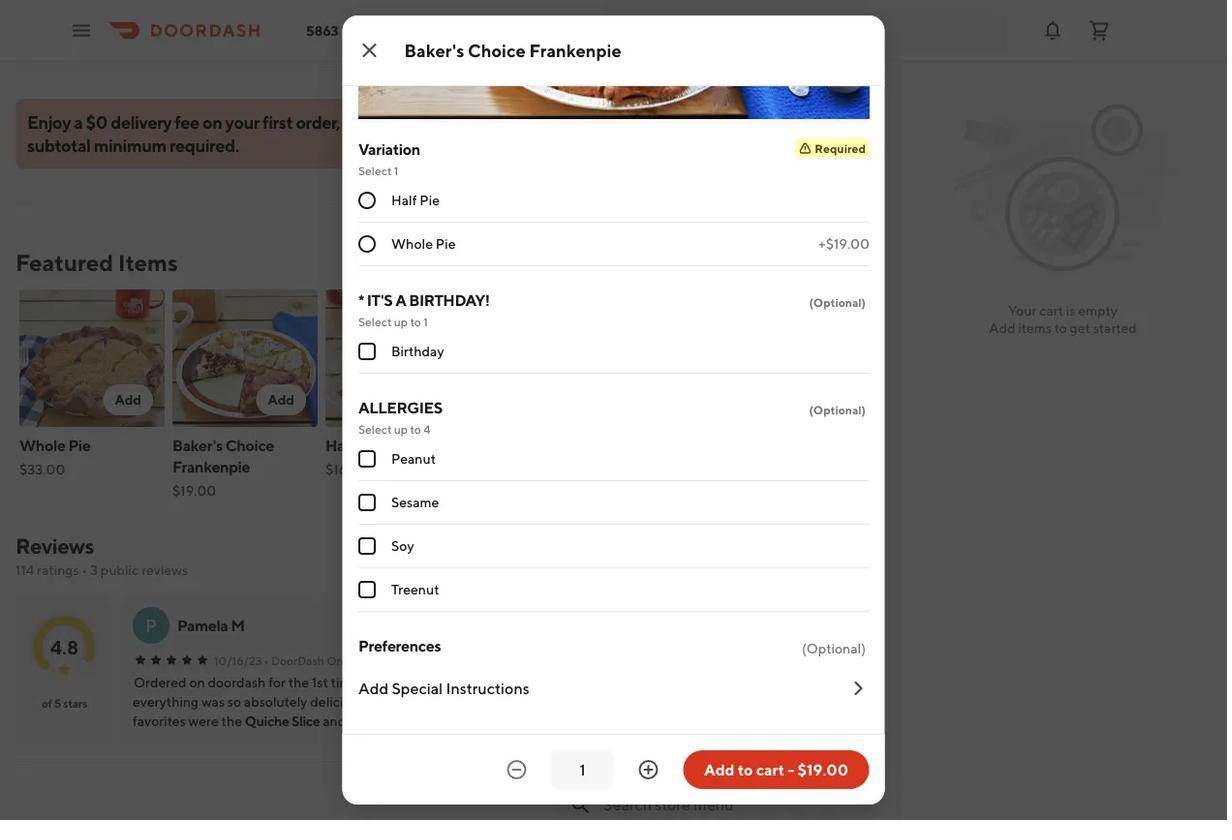 Task type: describe. For each thing, give the bounding box(es) containing it.
enjoy
[[27, 111, 71, 132]]

required
[[814, 141, 865, 155]]

• right the 7/12/23
[[869, 654, 874, 667]]

Peanut checkbox
[[358, 450, 375, 468]]

Sesame checkbox
[[358, 494, 375, 511]]

-
[[788, 761, 794, 779]]

get
[[1070, 320, 1090, 336]]

Treenut checkbox
[[358, 581, 375, 598]]

• doordash review
[[869, 654, 970, 667]]

cart inside button
[[756, 761, 784, 779]]

Half Pie radio
[[358, 192, 375, 209]]

add button for whole pie
[[103, 384, 153, 415]]

frankenpie for baker's choice frankenpie $19.00
[[172, 458, 250, 476]]

add button for quiche family sized
[[868, 384, 918, 415]]

increase quantity by 1 image
[[637, 758, 660, 782]]

on
[[202, 111, 222, 132]]

to inside * it's a birthday! select up to 1
[[410, 315, 421, 328]]

your cart is empty add items to get started
[[989, 303, 1137, 336]]

close baker's choice frankenpie image
[[358, 39, 381, 62]]

baker's for baker's choice frankenpie
[[404, 40, 464, 61]]

is
[[1066, 303, 1075, 319]]

half pie image
[[325, 290, 471, 427]]

peanut
[[391, 451, 435, 467]]

10/16/23
[[214, 654, 262, 667]]

5863 n winthrop ave button
[[306, 23, 459, 38]]

time
[[287, 10, 315, 26]]

Item Search search field
[[603, 794, 867, 815]]

whole pie
[[391, 236, 455, 252]]

featured
[[15, 248, 113, 276]]

3
[[90, 562, 98, 578]]

order methods option group
[[693, 2, 882, 41]]

to inside allergies select up to 4
[[410, 422, 421, 436]]

treenut
[[391, 582, 439, 598]]

0 vertical spatial fee
[[125, 11, 145, 27]]

5
[[54, 696, 61, 710]]

pie for whole pie
[[435, 236, 455, 252]]

expanded range delivery • 5.2 mi image
[[349, 46, 364, 61]]

Birthday checkbox
[[358, 343, 375, 360]]

ratings
[[37, 562, 79, 578]]

minimum
[[94, 135, 166, 155]]

items
[[118, 248, 178, 276]]

variation
[[358, 140, 420, 158]]

pie for whole pie $33.00
[[68, 436, 90, 455]]

5.2
[[251, 45, 270, 61]]

Pickup radio
[[780, 2, 882, 41]]

• inside the 'reviews 114 ratings • 3 public reviews'
[[82, 562, 87, 578]]

1 inside * it's a birthday! select up to 1
[[423, 315, 427, 328]]

your
[[1008, 303, 1037, 319]]

0 vertical spatial baker's choice frankenpie image
[[358, 0, 869, 119]]

pot pie family sized image
[[631, 290, 777, 427]]

family
[[838, 436, 883, 455]]

winthrop
[[355, 23, 416, 38]]

add special instructions
[[358, 679, 529, 698]]

5863 n winthrop ave
[[306, 23, 444, 38]]

public
[[100, 562, 139, 578]]

choice for baker's choice frankenpie
[[468, 40, 526, 61]]

baker's choice frankenpie
[[404, 40, 622, 61]]

preferences
[[358, 637, 440, 655]]

none radio inside variation 'group'
[[358, 235, 375, 253]]

previous image
[[820, 557, 836, 572]]

soy
[[391, 538, 414, 554]]

$0
[[86, 111, 108, 132]]

enjoy a $0 delivery fee on your first order, $5 subtotal minimum required.
[[27, 111, 364, 155]]

$16.50
[[325, 461, 368, 477]]

sesame
[[391, 494, 439, 510]]

n
[[341, 23, 352, 38]]

7/12/23
[[826, 654, 867, 667]]

4
[[423, 422, 430, 436]]

reviews
[[142, 562, 188, 578]]

frankenpie for baker's choice frankenpie
[[529, 40, 622, 61]]

to inside the your cart is empty add items to get started
[[1054, 320, 1067, 336]]

ave
[[419, 23, 444, 38]]

subtotal
[[27, 135, 91, 155]]

$19.00 inside baker's choice frankenpie $19.00
[[172, 483, 216, 499]]

expanded range delivery • 5.2 mi
[[81, 45, 288, 61]]

m
[[231, 616, 245, 635]]

pamela m
[[177, 616, 245, 635]]

up inside * it's a birthday! select up to 1
[[394, 315, 407, 328]]

whole for whole pie $33.00
[[19, 436, 65, 455]]

of 5 stars
[[42, 696, 87, 710]]

notification bell image
[[1041, 19, 1064, 42]]

add button for half pie
[[409, 384, 459, 415]]

empty
[[1078, 303, 1118, 319]]

whole pie image
[[19, 290, 165, 427]]

1 vertical spatial review
[[932, 654, 970, 667]]

fee inside enjoy a $0 delivery fee on your first order, $5 subtotal minimum required.
[[175, 111, 199, 132]]

Soy checkbox
[[358, 537, 375, 555]]

0 horizontal spatial baker's choice frankenpie image
[[172, 290, 318, 427]]

quiche family sized
[[784, 436, 923, 455]]

Delivery radio
[[693, 2, 792, 41]]

open menu image
[[70, 19, 93, 42]]

variation group
[[358, 138, 869, 266]]

delivery for delivery time
[[236, 10, 285, 26]]

save button
[[597, 2, 678, 41]]

featured items
[[15, 248, 178, 276]]

add to cart - $19.00
[[704, 761, 848, 779]]

+$19.00
[[818, 236, 869, 252]]

pie for half pie $16.50
[[357, 436, 379, 455]]

half pie
[[391, 192, 439, 208]]

* it's a birthday! group
[[358, 290, 869, 374]]

order,
[[296, 111, 340, 132]]

Current quantity is 1 number field
[[563, 759, 602, 781]]

4.8
[[50, 636, 79, 659]]

2 vertical spatial (optional)
[[801, 641, 865, 657]]

add inside the add review button
[[706, 556, 732, 572]]

5863
[[306, 23, 339, 38]]

next image
[[859, 557, 875, 572]]

• doordash order
[[264, 654, 358, 667]]

1 inside "variation select 1"
[[394, 164, 398, 177]]

allergies
[[358, 399, 442, 417]]



Task type: locate. For each thing, give the bounding box(es) containing it.
1 horizontal spatial 1
[[423, 315, 427, 328]]

1 horizontal spatial review
[[932, 654, 970, 667]]

3 add button from the left
[[409, 384, 459, 415]]

select inside allergies select up to 4
[[358, 422, 391, 436]]

baker's
[[404, 40, 464, 61], [172, 436, 223, 455]]

reviews 114 ratings • 3 public reviews
[[15, 534, 188, 578]]

p
[[145, 615, 157, 636]]

pie up whole pie
[[419, 192, 439, 208]]

1 down 'variation'
[[394, 164, 398, 177]]

select for allergies
[[358, 422, 391, 436]]

baker's choice frankenpie $19.00
[[172, 436, 274, 499]]

delivery up 5.2
[[236, 10, 285, 26]]

add review
[[706, 556, 782, 572]]

items
[[1018, 320, 1052, 336]]

0 vertical spatial quiche
[[784, 436, 835, 455]]

1 vertical spatial select
[[358, 315, 391, 328]]

half for half pie $16.50
[[325, 436, 354, 455]]

0 vertical spatial delivery
[[716, 6, 769, 22]]

whole for whole pie
[[391, 236, 432, 252]]

frankenpie inside baker's choice frankenpie dialog
[[529, 40, 622, 61]]

2 add button from the left
[[256, 384, 306, 415]]

allergies group
[[358, 397, 869, 612]]

whole down half pie
[[391, 236, 432, 252]]

delivery for delivery fee
[[73, 11, 122, 27]]

half up $16.50
[[325, 436, 354, 455]]

None radio
[[358, 235, 375, 253]]

cart left -
[[756, 761, 784, 779]]

*
[[358, 291, 364, 309]]

0 horizontal spatial doordash
[[271, 654, 324, 667]]

0 horizontal spatial whole
[[19, 436, 65, 455]]

featured items heading
[[15, 247, 178, 278]]

up inside allergies select up to 4
[[394, 422, 407, 436]]

first
[[263, 111, 293, 132]]

cart inside the your cart is empty add items to get started
[[1039, 303, 1063, 319]]

birthday!
[[408, 291, 489, 309]]

previous button of carousel image
[[820, 255, 836, 270]]

add button for baker's choice frankenpie
[[256, 384, 306, 415]]

$33.00
[[19, 461, 65, 477]]

whole pie $33.00
[[19, 436, 90, 477]]

(optional) inside allergies group
[[809, 403, 865, 416]]

0 horizontal spatial choice
[[225, 436, 274, 455]]

choice for baker's choice frankenpie $19.00
[[225, 436, 274, 455]]

expanded
[[81, 45, 144, 61]]

fee
[[125, 11, 145, 27], [175, 111, 199, 132]]

select down it's
[[358, 315, 391, 328]]

baker's inside baker's choice frankenpie $19.00
[[172, 436, 223, 455]]

to left get
[[1054, 320, 1067, 336]]

• right 10/16/23
[[264, 654, 269, 667]]

range
[[146, 45, 186, 61]]

1
[[394, 164, 398, 177], [423, 315, 427, 328]]

delivery left the 'pickup' option
[[716, 6, 769, 22]]

sized
[[885, 436, 923, 455]]

0 horizontal spatial review
[[735, 556, 782, 572]]

0 vertical spatial review
[[735, 556, 782, 572]]

0 vertical spatial (optional)
[[809, 295, 865, 309]]

delivery
[[236, 10, 285, 26], [73, 11, 122, 27], [111, 111, 172, 132]]

0 horizontal spatial frankenpie
[[172, 458, 250, 476]]

doordash right the 7/12/23
[[876, 654, 929, 667]]

whole up $33.00
[[19, 436, 65, 455]]

0 vertical spatial frankenpie
[[529, 40, 622, 61]]

1 horizontal spatial delivery
[[716, 6, 769, 22]]

birthday
[[391, 343, 444, 359]]

frankenpie
[[529, 40, 622, 61], [172, 458, 250, 476]]

half
[[391, 192, 416, 208], [325, 436, 354, 455]]

114
[[15, 562, 34, 578]]

add inside the your cart is empty add items to get started
[[989, 320, 1015, 336]]

cart left is
[[1039, 303, 1063, 319]]

1 horizontal spatial frankenpie
[[529, 40, 622, 61]]

(optional) for allergies
[[809, 403, 865, 416]]

quiche for quiche slice
[[245, 713, 289, 729]]

quiche for quiche family sized
[[784, 436, 835, 455]]

half inside variation 'group'
[[391, 192, 416, 208]]

1 vertical spatial whole
[[19, 436, 65, 455]]

$19.00 right -
[[797, 761, 848, 779]]

add to cart - $19.00 button
[[683, 751, 869, 789]]

$19.00 up reviews
[[172, 483, 216, 499]]

reviews
[[15, 534, 94, 559]]

pie
[[419, 192, 439, 208], [435, 236, 455, 252], [68, 436, 90, 455], [357, 436, 379, 455]]

1 vertical spatial baker's choice frankenpie image
[[172, 290, 318, 427]]

up
[[394, 315, 407, 328], [394, 422, 407, 436]]

1 vertical spatial fee
[[175, 111, 199, 132]]

allergies select up to 4
[[358, 399, 442, 436]]

pie inside whole pie $33.00
[[68, 436, 90, 455]]

doordash
[[271, 654, 324, 667], [876, 654, 929, 667]]

to left "4"
[[410, 422, 421, 436]]

1 horizontal spatial fee
[[175, 111, 199, 132]]

2 doordash from the left
[[876, 654, 929, 667]]

add special instructions button
[[358, 662, 869, 715]]

0 vertical spatial $19.00
[[172, 483, 216, 499]]

mi
[[273, 45, 288, 61]]

0 horizontal spatial baker's
[[172, 436, 223, 455]]

•
[[243, 45, 248, 61], [82, 562, 87, 578], [264, 654, 269, 667], [869, 654, 874, 667]]

delivery up expanded
[[73, 11, 122, 27]]

order
[[327, 654, 358, 667]]

of
[[42, 696, 52, 710]]

doordash left order
[[271, 654, 324, 667]]

quiche slice
[[245, 713, 320, 729]]

0 vertical spatial baker's
[[404, 40, 464, 61]]

$5
[[343, 111, 364, 132]]

(optional) down the previous icon
[[801, 641, 865, 657]]

frankenpie inside baker's choice frankenpie $19.00
[[172, 458, 250, 476]]

0 horizontal spatial half
[[325, 436, 354, 455]]

quiche left family
[[784, 436, 835, 455]]

1 vertical spatial 1
[[423, 315, 427, 328]]

• left "3"
[[82, 562, 87, 578]]

* it's a birthday! select up to 1
[[358, 291, 489, 328]]

0 horizontal spatial delivery
[[189, 45, 240, 61]]

baker's choice frankenpie dialog
[[342, 0, 885, 805]]

delivery inside enjoy a $0 delivery fee on your first order, $5 subtotal minimum required.
[[111, 111, 172, 132]]

half for half pie
[[391, 192, 416, 208]]

baker's for baker's choice frankenpie $19.00
[[172, 436, 223, 455]]

(optional) inside * it's a birthday! group
[[809, 295, 865, 309]]

fee left on
[[175, 111, 199, 132]]

1 add button from the left
[[103, 384, 153, 415]]

0 horizontal spatial cart
[[756, 761, 784, 779]]

(optional) for * it's a birthday!
[[809, 295, 865, 309]]

half pie $16.50
[[325, 436, 379, 477]]

1 horizontal spatial half
[[391, 192, 416, 208]]

delivery
[[716, 6, 769, 22], [189, 45, 240, 61]]

quiche
[[784, 436, 835, 455], [245, 713, 289, 729]]

pie for half pie
[[419, 192, 439, 208]]

select down 'variation'
[[358, 164, 391, 177]]

0 vertical spatial half
[[391, 192, 416, 208]]

save
[[636, 14, 666, 30]]

0 vertical spatial up
[[394, 315, 407, 328]]

baker's inside dialog
[[404, 40, 464, 61]]

1 horizontal spatial doordash
[[876, 654, 929, 667]]

0 vertical spatial choice
[[468, 40, 526, 61]]

delivery up minimum
[[111, 111, 172, 132]]

1 horizontal spatial cart
[[1039, 303, 1063, 319]]

0 vertical spatial 1
[[394, 164, 398, 177]]

2 select from the top
[[358, 315, 391, 328]]

0 horizontal spatial $19.00
[[172, 483, 216, 499]]

1 vertical spatial delivery
[[189, 45, 240, 61]]

delivery inside radio
[[716, 6, 769, 22]]

3 select from the top
[[358, 422, 391, 436]]

add
[[989, 320, 1015, 336], [115, 392, 141, 408], [268, 392, 294, 408], [421, 392, 447, 408], [880, 392, 906, 408], [706, 556, 732, 572], [358, 679, 388, 698], [704, 761, 735, 779]]

1 vertical spatial half
[[325, 436, 354, 455]]

pamela
[[177, 616, 228, 635]]

0 horizontal spatial fee
[[125, 11, 145, 27]]

up down a in the top left of the page
[[394, 315, 407, 328]]

delivery fee
[[73, 11, 145, 27]]

to up item search search field
[[738, 761, 753, 779]]

add review button
[[694, 549, 793, 580]]

select inside * it's a birthday! select up to 1
[[358, 315, 391, 328]]

slice
[[291, 713, 320, 729]]

2 up from the top
[[394, 422, 407, 436]]

1 horizontal spatial choice
[[468, 40, 526, 61]]

select inside "variation select 1"
[[358, 164, 391, 177]]

1 vertical spatial baker's
[[172, 436, 223, 455]]

doordash for order
[[271, 654, 324, 667]]

pie inside half pie $16.50
[[357, 436, 379, 455]]

special
[[391, 679, 442, 698]]

1 vertical spatial up
[[394, 422, 407, 436]]

reviews link
[[15, 534, 94, 559]]

1 vertical spatial cart
[[756, 761, 784, 779]]

2 vertical spatial select
[[358, 422, 391, 436]]

0 horizontal spatial 1
[[394, 164, 398, 177]]

whole
[[391, 236, 432, 252], [19, 436, 65, 455]]

0 horizontal spatial quiche
[[245, 713, 289, 729]]

whole inside variation 'group'
[[391, 236, 432, 252]]

it's
[[366, 291, 392, 309]]

delivery left 5.2
[[189, 45, 240, 61]]

0 vertical spatial whole
[[391, 236, 432, 252]]

delivery time
[[236, 10, 315, 26]]

0 vertical spatial cart
[[1039, 303, 1063, 319]]

add inside "add to cart - $19.00" button
[[704, 761, 735, 779]]

(optional) up quiche family sized
[[809, 403, 865, 416]]

1 horizontal spatial quiche
[[784, 436, 835, 455]]

1 vertical spatial choice
[[225, 436, 274, 455]]

1 doordash from the left
[[271, 654, 324, 667]]

• left 5.2
[[243, 45, 248, 61]]

quiche family sized image
[[784, 290, 930, 427]]

half right half pie option
[[391, 192, 416, 208]]

quiche left slice
[[245, 713, 289, 729]]

choice inside baker's choice frankenpie dialog
[[468, 40, 526, 61]]

1 vertical spatial frankenpie
[[172, 458, 250, 476]]

choice inside baker's choice frankenpie $19.00
[[225, 436, 274, 455]]

doordash for review
[[876, 654, 929, 667]]

(optional) down previous button of carousel icon
[[809, 295, 865, 309]]

$19.00
[[172, 483, 216, 499], [797, 761, 848, 779]]

quiche inside button
[[245, 713, 289, 729]]

1 up birthday in the top of the page
[[423, 315, 427, 328]]

instructions
[[445, 679, 529, 698]]

next button of carousel image
[[859, 255, 875, 270]]

decrease quantity by 1 image
[[505, 758, 528, 782]]

review inside button
[[735, 556, 782, 572]]

1 horizontal spatial $19.00
[[797, 761, 848, 779]]

1 vertical spatial $19.00
[[797, 761, 848, 779]]

pie up $16.50
[[357, 436, 379, 455]]

baker's choice frankenpie image
[[358, 0, 869, 119], [172, 290, 318, 427]]

1 up from the top
[[394, 315, 407, 328]]

a
[[74, 111, 83, 132]]

whole inside whole pie $33.00
[[19, 436, 65, 455]]

1 vertical spatial quiche
[[245, 713, 289, 729]]

pickup
[[815, 6, 859, 22]]

0 items, open order cart image
[[1088, 19, 1111, 42]]

1 horizontal spatial whole
[[391, 236, 432, 252]]

to inside "add to cart - $19.00" button
[[738, 761, 753, 779]]

stars
[[63, 696, 87, 710]]

pot pie image
[[478, 290, 624, 427]]

select
[[358, 164, 391, 177], [358, 315, 391, 328], [358, 422, 391, 436]]

up down allergies
[[394, 422, 407, 436]]

$19.00 inside button
[[797, 761, 848, 779]]

required.
[[169, 135, 239, 155]]

to up birthday in the top of the page
[[410, 315, 421, 328]]

started
[[1093, 320, 1137, 336]]

(optional)
[[809, 295, 865, 309], [809, 403, 865, 416], [801, 641, 865, 657]]

pie down half pie
[[435, 236, 455, 252]]

1 horizontal spatial baker's choice frankenpie image
[[358, 0, 869, 119]]

variation select 1
[[358, 140, 420, 177]]

review
[[735, 556, 782, 572], [932, 654, 970, 667]]

add inside add special instructions button
[[358, 679, 388, 698]]

half inside half pie $16.50
[[325, 436, 354, 455]]

0 vertical spatial select
[[358, 164, 391, 177]]

pie down whole pie image
[[68, 436, 90, 455]]

select up peanut option
[[358, 422, 391, 436]]

your
[[225, 111, 259, 132]]

4 add button from the left
[[868, 384, 918, 415]]

1 horizontal spatial baker's
[[404, 40, 464, 61]]

select for variation
[[358, 164, 391, 177]]

1 vertical spatial (optional)
[[809, 403, 865, 416]]

fee up expanded
[[125, 11, 145, 27]]

1 select from the top
[[358, 164, 391, 177]]

quiche slice button
[[245, 712, 320, 731]]



Task type: vqa. For each thing, say whether or not it's contained in the screenshot.
The Ave
yes



